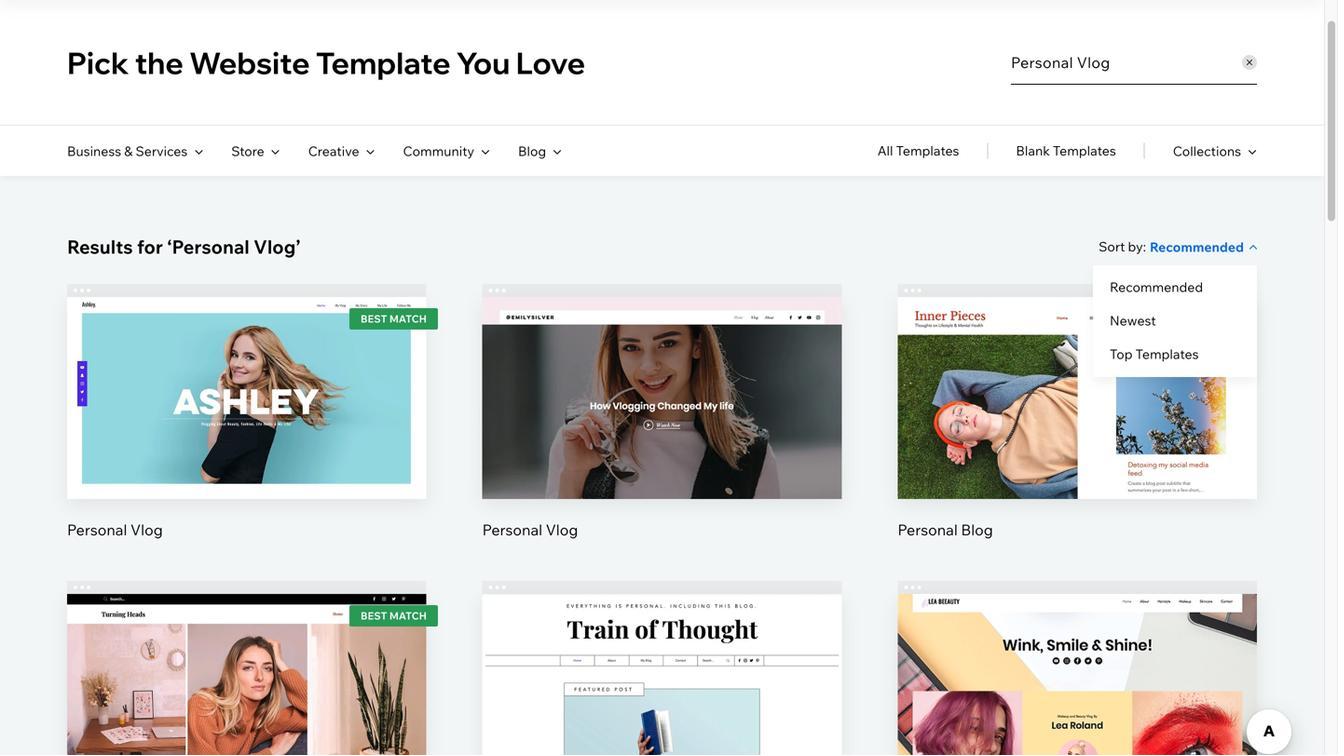 Task type: describe. For each thing, give the bounding box(es) containing it.
view for edit button corresponding to website templates - beauty vlog image
[[1060, 722, 1095, 740]]

personal inside group
[[898, 521, 958, 539]]

blank templates
[[1016, 143, 1116, 159]]

all templates link
[[878, 126, 959, 176]]

the
[[135, 44, 184, 81]]

store
[[231, 143, 264, 159]]

personal blog
[[898, 521, 993, 539]]

for
[[137, 235, 163, 259]]

love
[[516, 44, 585, 81]]

templates for all templates
[[896, 143, 959, 159]]

1 horizontal spatial website templates - personal blog image
[[482, 594, 842, 756]]

&
[[124, 143, 133, 159]]

edit button for website templates - personal blog image to the left
[[202, 645, 291, 690]]

all
[[878, 143, 893, 159]]

all templates
[[878, 143, 959, 159]]

view for middle website templates - personal blog image's edit button
[[645, 722, 679, 740]]

categories by subject element
[[67, 126, 562, 176]]

categories. use the left and right arrow keys to navigate the menu element
[[0, 126, 1324, 176]]

edit inside personal blog group
[[1063, 361, 1091, 380]]

2 personal from the left
[[482, 521, 542, 539]]

vlog for second 'website templates - personal vlog' image from right
[[131, 521, 163, 539]]

reset image
[[1242, 55, 1257, 70]]

blank templates link
[[1016, 126, 1116, 176]]

view for edit button in the personal blog group
[[1060, 424, 1095, 443]]

edit button for 1st 'website templates - personal vlog' image from right
[[618, 348, 706, 393]]

1 personal from the left
[[67, 521, 127, 539]]

blog inside group
[[961, 521, 993, 539]]

creative
[[308, 143, 359, 159]]

edit button for middle website templates - personal blog image
[[618, 645, 706, 690]]

vlog'
[[254, 235, 301, 259]]

business
[[67, 143, 121, 159]]

templates for top templates
[[1136, 346, 1199, 362]]

vlog for 1st 'website templates - personal vlog' image from right
[[546, 521, 578, 539]]

2 website templates - personal vlog image from the left
[[482, 297, 842, 499]]

0 horizontal spatial website templates - personal blog image
[[67, 594, 426, 756]]

edit button for website templates - beauty vlog image
[[1033, 645, 1122, 690]]

'personal
[[167, 235, 249, 259]]

community
[[403, 143, 474, 159]]

view for second 'website templates - personal vlog' image from right edit button
[[230, 424, 264, 443]]

pick the website template you love
[[67, 44, 585, 81]]

view for website templates - personal blog image to the left edit button
[[230, 722, 264, 740]]

top
[[1110, 346, 1133, 362]]



Task type: vqa. For each thing, say whether or not it's contained in the screenshot.
sure
no



Task type: locate. For each thing, give the bounding box(es) containing it.
edit button for website templates - personal blog image to the right
[[1033, 348, 1122, 393]]

sort by:
[[1099, 239, 1146, 255]]

Search search field
[[1011, 40, 1257, 85]]

2 personal vlog group from the left
[[482, 284, 842, 540]]

you
[[456, 44, 510, 81]]

1 vlog from the left
[[131, 521, 163, 539]]

website templates - personal vlog image
[[67, 297, 426, 499], [482, 297, 842, 499]]

2 horizontal spatial website templates - personal blog image
[[898, 297, 1257, 499]]

edit button for second 'website templates - personal vlog' image from right
[[202, 348, 291, 393]]

2 vlog from the left
[[546, 521, 578, 539]]

0 horizontal spatial personal
[[67, 521, 127, 539]]

edit button inside personal blog group
[[1033, 348, 1122, 393]]

0 vertical spatial recommended
[[1150, 239, 1244, 255]]

blog
[[518, 143, 546, 159], [961, 521, 993, 539]]

blog inside categories by subject element
[[518, 143, 546, 159]]

edit button
[[202, 348, 291, 393], [618, 348, 706, 393], [1033, 348, 1122, 393], [202, 645, 291, 690], [618, 645, 706, 690], [1033, 645, 1122, 690]]

1 vertical spatial blog
[[961, 521, 993, 539]]

personal blog group
[[898, 284, 1257, 540]]

1 horizontal spatial website templates - personal vlog image
[[482, 297, 842, 499]]

newest
[[1110, 312, 1156, 329]]

website templates - beauty vlog image
[[898, 594, 1257, 756]]

templates right the all
[[896, 143, 959, 159]]

vlog
[[131, 521, 163, 539], [546, 521, 578, 539]]

view for 1st 'website templates - personal vlog' image from right's edit button
[[645, 424, 679, 443]]

recommended for sort by:
[[1110, 279, 1203, 295]]

None search field
[[1011, 40, 1257, 85]]

blank
[[1016, 143, 1050, 159]]

1 horizontal spatial personal vlog
[[482, 521, 578, 539]]

view inside popup button
[[1060, 424, 1095, 443]]

view
[[230, 424, 264, 443], [645, 424, 679, 443], [1060, 424, 1095, 443], [230, 722, 264, 740], [645, 722, 679, 740], [1060, 722, 1095, 740]]

edit
[[233, 361, 261, 380], [648, 361, 676, 380], [1063, 361, 1091, 380], [233, 658, 261, 677], [648, 658, 676, 677], [1063, 658, 1091, 677]]

2 horizontal spatial templates
[[1136, 346, 1199, 362]]

2 personal vlog from the left
[[482, 521, 578, 539]]

pick
[[67, 44, 129, 81]]

1 horizontal spatial templates
[[1053, 143, 1116, 159]]

view button
[[202, 411, 291, 456], [618, 411, 706, 456], [1033, 411, 1122, 456], [202, 709, 291, 753], [618, 709, 706, 753], [1033, 709, 1122, 753]]

1 website templates - personal vlog image from the left
[[67, 297, 426, 499]]

templates for blank templates
[[1053, 143, 1116, 159]]

0 horizontal spatial website templates - personal vlog image
[[67, 297, 426, 499]]

3 personal from the left
[[898, 521, 958, 539]]

1 horizontal spatial personal
[[482, 521, 542, 539]]

recommended up newest
[[1110, 279, 1203, 295]]

collections
[[1173, 143, 1241, 159]]

top templates
[[1110, 346, 1199, 362]]

1 vertical spatial recommended
[[1110, 279, 1203, 295]]

0 vertical spatial blog
[[518, 143, 546, 159]]

templates
[[896, 143, 959, 159], [1053, 143, 1116, 159], [1136, 346, 1199, 362]]

templates inside 'link'
[[1053, 143, 1116, 159]]

1 personal vlog from the left
[[67, 521, 163, 539]]

results for 'personal vlog'
[[67, 235, 301, 259]]

templates right blank
[[1053, 143, 1116, 159]]

sort
[[1099, 239, 1125, 255]]

personal vlog group
[[67, 284, 426, 540], [482, 284, 842, 540]]

personal vlog
[[67, 521, 163, 539], [482, 521, 578, 539]]

by:
[[1128, 239, 1146, 255]]

recommended
[[1150, 239, 1244, 255], [1110, 279, 1203, 295]]

services
[[136, 143, 188, 159]]

1 horizontal spatial personal vlog group
[[482, 284, 842, 540]]

0 horizontal spatial blog
[[518, 143, 546, 159]]

1 horizontal spatial blog
[[961, 521, 993, 539]]

1 personal vlog group from the left
[[67, 284, 426, 540]]

business & services
[[67, 143, 188, 159]]

1 horizontal spatial vlog
[[546, 521, 578, 539]]

0 horizontal spatial vlog
[[131, 521, 163, 539]]

personal
[[67, 521, 127, 539], [482, 521, 542, 539], [898, 521, 958, 539]]

website
[[189, 44, 310, 81]]

recommended right "by:"
[[1150, 239, 1244, 255]]

recommended for results for 'personal vlog'
[[1150, 239, 1244, 255]]

templates right top
[[1136, 346, 1199, 362]]

view button inside personal blog group
[[1033, 411, 1122, 456]]

0 horizontal spatial personal vlog
[[67, 521, 163, 539]]

0 horizontal spatial personal vlog group
[[67, 284, 426, 540]]

generic categories element
[[878, 126, 1257, 176]]

2 horizontal spatial personal
[[898, 521, 958, 539]]

website templates - personal blog image
[[898, 297, 1257, 499], [67, 594, 426, 756], [482, 594, 842, 756]]

results
[[67, 235, 133, 259]]

0 horizontal spatial templates
[[896, 143, 959, 159]]

template
[[316, 44, 451, 81]]



